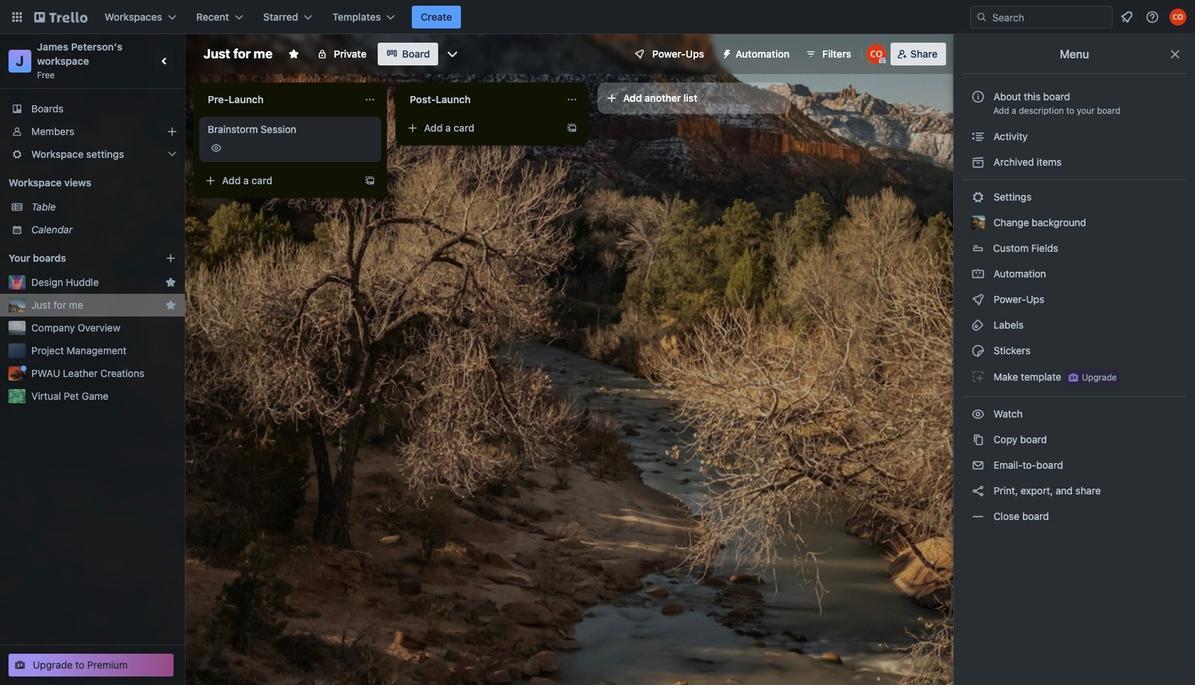 Task type: locate. For each thing, give the bounding box(es) containing it.
customize views image
[[446, 47, 460, 61]]

0 horizontal spatial christina overa (christinaovera) image
[[867, 44, 887, 64]]

open information menu image
[[1146, 10, 1160, 24]]

0 vertical spatial christina overa (christinaovera) image
[[1170, 9, 1187, 26]]

your boards with 6 items element
[[9, 250, 144, 267]]

starred icon image
[[165, 277, 176, 288], [165, 300, 176, 311]]

workspace navigation collapse icon image
[[155, 51, 175, 71]]

sm image
[[971, 267, 986, 281], [971, 292, 986, 307], [971, 433, 986, 447], [971, 458, 986, 473]]

christina overa (christinaovera) image
[[1170, 9, 1187, 26], [867, 44, 887, 64]]

sm image
[[716, 43, 736, 63], [971, 130, 986, 144], [971, 155, 986, 169], [971, 190, 986, 204], [971, 318, 986, 332], [971, 344, 986, 358], [971, 369, 986, 384], [971, 407, 986, 421], [971, 484, 986, 498], [971, 510, 986, 524]]

None text field
[[199, 88, 359, 111], [401, 88, 561, 111], [199, 88, 359, 111], [401, 88, 561, 111]]

0 vertical spatial starred icon image
[[165, 277, 176, 288]]

this member is an admin of this board. image
[[879, 58, 886, 64]]

3 sm image from the top
[[971, 433, 986, 447]]

primary element
[[0, 0, 1195, 34]]

star or unstar board image
[[288, 48, 300, 60]]

0 notifications image
[[1119, 9, 1136, 26]]

2 starred icon image from the top
[[165, 300, 176, 311]]

1 vertical spatial starred icon image
[[165, 300, 176, 311]]



Task type: vqa. For each thing, say whether or not it's contained in the screenshot.
sm icon
yes



Task type: describe. For each thing, give the bounding box(es) containing it.
2 sm image from the top
[[971, 292, 986, 307]]

back to home image
[[34, 6, 88, 28]]

Board name text field
[[196, 43, 280, 65]]

search image
[[976, 11, 988, 23]]

add board image
[[165, 253, 176, 264]]

4 sm image from the top
[[971, 458, 986, 473]]

Search field
[[988, 7, 1112, 27]]

1 sm image from the top
[[971, 267, 986, 281]]

create from template… image
[[566, 122, 578, 134]]

1 vertical spatial christina overa (christinaovera) image
[[867, 44, 887, 64]]

create from template… image
[[364, 175, 376, 186]]

1 starred icon image from the top
[[165, 277, 176, 288]]

1 horizontal spatial christina overa (christinaovera) image
[[1170, 9, 1187, 26]]



